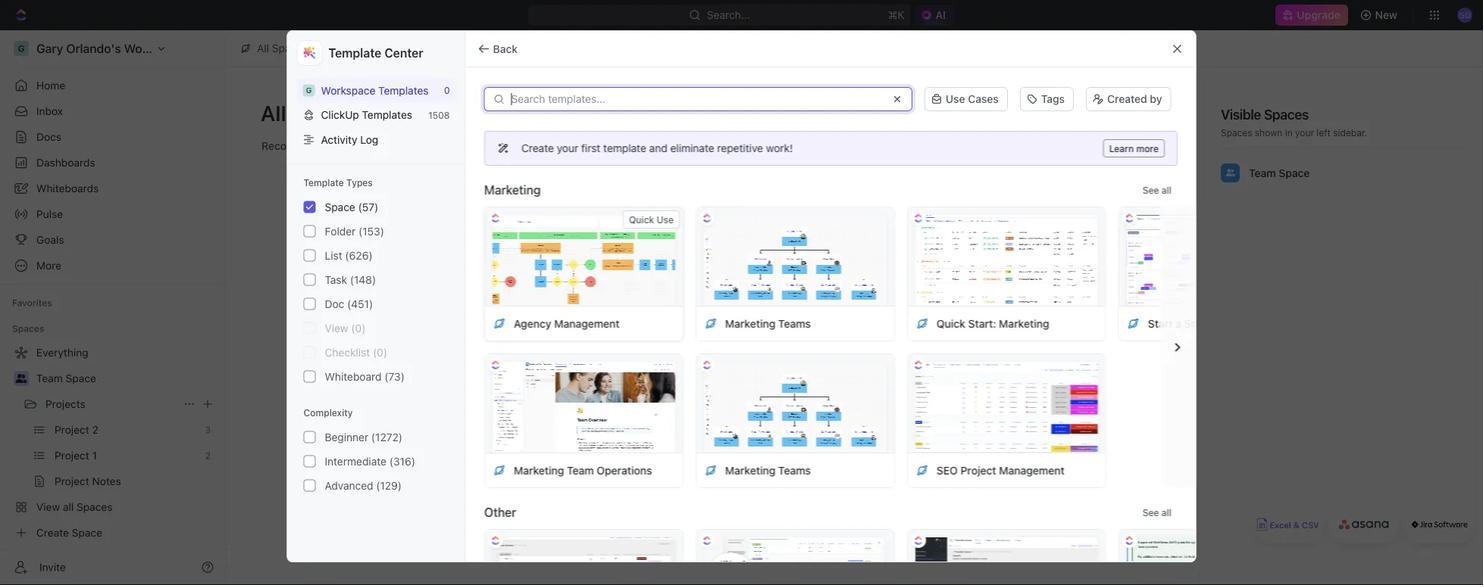 Task type: locate. For each thing, give the bounding box(es) containing it.
marketing teams for quick
[[725, 318, 811, 330]]

template up workspace
[[329, 46, 382, 60]]

see
[[1143, 185, 1159, 196], [1143, 508, 1159, 519]]

0 vertical spatial use
[[946, 93, 965, 105]]

1 vertical spatial quick
[[936, 318, 965, 330]]

1 vertical spatial all
[[1162, 508, 1172, 519]]

created by
[[1108, 93, 1163, 105]]

0 vertical spatial all
[[1162, 185, 1172, 196]]

new space
[[1112, 107, 1167, 120]]

goals link
[[6, 228, 220, 252]]

0 horizontal spatial search...
[[707, 9, 750, 21]]

1 horizontal spatial quick
[[936, 318, 965, 330]]

1 see all from the top
[[1143, 185, 1172, 196]]

quick inside quick use 'button'
[[629, 215, 654, 225]]

search... inside button
[[1124, 140, 1167, 152]]

operations
[[596, 465, 652, 477]]

1 vertical spatial marketing teams
[[725, 465, 811, 477]]

team space down in
[[1249, 167, 1310, 179]]

templates down center at the top left of page
[[378, 84, 429, 97]]

seo
[[936, 465, 958, 477]]

0 vertical spatial see all button
[[1137, 181, 1178, 199]]

2 teams from the top
[[778, 465, 811, 477]]

use down and
[[656, 215, 673, 225]]

teams
[[778, 318, 811, 330], [778, 465, 811, 477]]

marketing teams
[[725, 318, 811, 330], [725, 465, 811, 477]]

template
[[603, 142, 646, 155]]

1508
[[429, 110, 450, 120]]

1 vertical spatial template
[[304, 178, 344, 188]]

0 vertical spatial your
[[1296, 127, 1314, 138]]

0 vertical spatial (0)
[[351, 322, 366, 335]]

(626)
[[345, 249, 373, 262]]

create
[[521, 142, 554, 155]]

1 vertical spatial new
[[1112, 107, 1134, 120]]

tree containing team space
[[6, 341, 220, 546]]

work!
[[766, 142, 793, 155]]

1 agency from the left
[[514, 318, 551, 330]]

1 vertical spatial (0)
[[373, 346, 387, 359]]

your left first
[[557, 142, 578, 155]]

doc (451)
[[325, 298, 373, 310]]

pulse link
[[6, 202, 220, 227]]

your right in
[[1296, 127, 1314, 138]]

quick
[[629, 215, 654, 225], [936, 318, 965, 330]]

space down template types
[[325, 201, 355, 213]]

1 vertical spatial use
[[656, 215, 673, 225]]

1 vertical spatial see all button
[[1137, 504, 1178, 522]]

0 horizontal spatial management
[[554, 318, 619, 330]]

marketing
[[484, 183, 541, 197], [725, 318, 775, 330], [999, 318, 1049, 330], [1250, 318, 1301, 330], [514, 465, 564, 477], [725, 465, 775, 477]]

1 teams from the top
[[778, 318, 811, 330]]

quick start: marketing
[[936, 318, 1049, 330]]

None checkbox
[[304, 201, 316, 213], [304, 250, 316, 262], [304, 298, 316, 310], [304, 323, 316, 335], [304, 371, 316, 383], [304, 201, 316, 213], [304, 250, 316, 262], [304, 298, 316, 310], [304, 323, 316, 335], [304, 371, 316, 383]]

clickup templates
[[321, 109, 412, 121]]

team up projects
[[36, 373, 63, 385]]

inbox
[[36, 105, 63, 118]]

1 horizontal spatial user group image
[[1226, 169, 1235, 177]]

None checkbox
[[304, 226, 316, 238], [304, 274, 316, 286], [304, 347, 316, 359], [304, 226, 316, 238], [304, 274, 316, 286], [304, 347, 316, 359]]

2 marketing teams from the top
[[725, 465, 811, 477]]

quick down create your first template and eliminate repetitive work!
[[629, 215, 654, 225]]

1 vertical spatial see all
[[1143, 508, 1172, 519]]

team
[[1249, 167, 1276, 179], [36, 373, 63, 385], [567, 465, 594, 477]]

0 horizontal spatial team space
[[36, 373, 96, 385]]

0 vertical spatial template
[[329, 46, 382, 60]]

spaces down favorites
[[12, 324, 44, 334]]

all spaces
[[257, 42, 308, 55], [261, 100, 365, 125]]

(0)
[[351, 322, 366, 335], [373, 346, 387, 359]]

activity log
[[321, 133, 379, 146]]

0 horizontal spatial team
[[36, 373, 63, 385]]

spaces left joined
[[695, 312, 727, 322]]

use cases button
[[925, 87, 1008, 111]]

(1272)
[[371, 431, 403, 444]]

g
[[306, 86, 312, 95]]

space inside sidebar navigation
[[66, 373, 96, 385]]

excel & csv
[[1270, 521, 1320, 531]]

visible
[[1221, 106, 1261, 122]]

tree
[[6, 341, 220, 546]]

other
[[484, 506, 516, 520]]

search... button
[[1103, 134, 1177, 158]]

1 see from the top
[[1143, 185, 1159, 196]]

checklist (0)
[[325, 346, 387, 359]]

1 horizontal spatial your
[[1296, 127, 1314, 138]]

0 horizontal spatial user group image
[[16, 374, 27, 384]]

home
[[36, 79, 65, 92]]

space inside button
[[1137, 107, 1167, 120]]

cases
[[968, 93, 999, 105]]

search...
[[707, 9, 750, 21], [1124, 140, 1167, 152]]

(316)
[[389, 456, 415, 468]]

Intermediate (316) checkbox
[[304, 456, 316, 468]]

new for new space
[[1112, 107, 1134, 120]]

0 vertical spatial team space
[[1249, 167, 1310, 179]]

tree inside sidebar navigation
[[6, 341, 220, 546]]

intermediate (316)
[[325, 456, 415, 468]]

2 horizontal spatial team
[[1249, 167, 1276, 179]]

view (0)
[[325, 322, 366, 335]]

0 horizontal spatial new
[[1112, 107, 1134, 120]]

user group image inside sidebar navigation
[[16, 374, 27, 384]]

all spaces up g
[[257, 42, 308, 55]]

whiteboards link
[[6, 177, 220, 201]]

Advanced (129) checkbox
[[304, 480, 316, 492]]

0 vertical spatial see
[[1143, 185, 1159, 196]]

0 vertical spatial team
[[1249, 167, 1276, 179]]

your inside the visible spaces spaces shown in your left sidebar.
[[1296, 127, 1314, 138]]

0 vertical spatial new
[[1376, 9, 1398, 21]]

team down shown
[[1249, 167, 1276, 179]]

(0) up (73)
[[373, 346, 387, 359]]

spaces
[[272, 42, 308, 55], [291, 100, 365, 125], [1264, 106, 1309, 122], [1221, 127, 1253, 138], [695, 312, 727, 322], [12, 324, 44, 334]]

created by button
[[1080, 86, 1178, 113]]

0 vertical spatial management
[[554, 318, 619, 330]]

projects link
[[45, 393, 177, 417]]

templates up the activity log button
[[362, 109, 412, 121]]

tags
[[1041, 93, 1065, 105]]

2 all from the top
[[1162, 508, 1172, 519]]

2 see all from the top
[[1143, 508, 1172, 519]]

and
[[649, 142, 667, 155]]

new down created
[[1112, 107, 1134, 120]]

gary orlando's workspace, , element
[[303, 84, 315, 96]]

all spaces joined
[[682, 312, 755, 322]]

1 vertical spatial see
[[1143, 508, 1159, 519]]

0 horizontal spatial use
[[656, 215, 673, 225]]

0 horizontal spatial agency
[[514, 318, 551, 330]]

1 vertical spatial team
[[36, 373, 63, 385]]

1 vertical spatial team space
[[36, 373, 96, 385]]

1 horizontal spatial (0)
[[373, 346, 387, 359]]

⌘k
[[888, 9, 905, 21]]

1 vertical spatial templates
[[362, 109, 412, 121]]

all
[[257, 42, 269, 55], [261, 100, 286, 125], [682, 312, 693, 322]]

0 horizontal spatial quick
[[629, 215, 654, 225]]

a
[[1175, 318, 1181, 330]]

1 vertical spatial teams
[[778, 465, 811, 477]]

whiteboard
[[325, 371, 382, 383]]

1 horizontal spatial management
[[999, 465, 1064, 477]]

seo project management
[[936, 465, 1064, 477]]

upgrade link
[[1276, 5, 1348, 26]]

1 horizontal spatial agency
[[1304, 318, 1341, 330]]

0 horizontal spatial (0)
[[351, 322, 366, 335]]

see all for marketing
[[1143, 185, 1172, 196]]

1 vertical spatial search...
[[1124, 140, 1167, 152]]

0 horizontal spatial your
[[557, 142, 578, 155]]

spaces down visible
[[1221, 127, 1253, 138]]

template left the types
[[304, 178, 344, 188]]

2 see all button from the top
[[1137, 504, 1178, 522]]

by
[[1150, 93, 1163, 105]]

new right upgrade
[[1376, 9, 1398, 21]]

see all button for marketing
[[1137, 181, 1178, 199]]

space down by
[[1137, 107, 1167, 120]]

2 vertical spatial team
[[567, 465, 594, 477]]

0 vertical spatial marketing teams
[[725, 318, 811, 330]]

templates for clickup templates
[[362, 109, 412, 121]]

0 vertical spatial teams
[[778, 318, 811, 330]]

teams for seo
[[778, 465, 811, 477]]

all spaces down gary orlando's workspace, , element
[[261, 100, 365, 125]]

template
[[329, 46, 382, 60], [304, 178, 344, 188]]

new inside button
[[1376, 9, 1398, 21]]

1 see all button from the top
[[1137, 181, 1178, 199]]

0 vertical spatial quick
[[629, 215, 654, 225]]

space up projects
[[66, 373, 96, 385]]

1 marketing teams from the top
[[725, 318, 811, 330]]

1 horizontal spatial new
[[1376, 9, 1398, 21]]

(0) right view
[[351, 322, 366, 335]]

repetitive
[[717, 142, 763, 155]]

1 horizontal spatial use
[[946, 93, 965, 105]]

use cases button
[[919, 86, 1014, 113]]

0 vertical spatial templates
[[378, 84, 429, 97]]

team space link
[[36, 367, 217, 391]]

2 see from the top
[[1143, 508, 1159, 519]]

0 vertical spatial see all
[[1143, 185, 1172, 196]]

1 all from the top
[[1162, 185, 1172, 196]]

(148)
[[350, 274, 376, 286]]

new inside button
[[1112, 107, 1134, 120]]

dashboards
[[36, 157, 95, 169]]

team space up projects
[[36, 373, 96, 385]]

1 vertical spatial your
[[557, 142, 578, 155]]

see all
[[1143, 185, 1172, 196], [1143, 508, 1172, 519]]

templates
[[378, 84, 429, 97], [362, 109, 412, 121]]

1 horizontal spatial search...
[[1124, 140, 1167, 152]]

1 vertical spatial management
[[999, 465, 1064, 477]]

back
[[493, 42, 518, 55]]

user group image
[[1226, 169, 1235, 177], [16, 374, 27, 384]]

management
[[554, 318, 619, 330], [999, 465, 1064, 477]]

1 horizontal spatial team
[[567, 465, 594, 477]]

all for other
[[1162, 508, 1172, 519]]

template types
[[304, 178, 373, 188]]

see all for other
[[1143, 508, 1172, 519]]

learn
[[1109, 143, 1134, 154]]

quick left start:
[[936, 318, 965, 330]]

1 vertical spatial user group image
[[16, 374, 27, 384]]

Beginner (1272) checkbox
[[304, 432, 316, 444]]

new for new
[[1376, 9, 1398, 21]]

spaces up activity
[[291, 100, 365, 125]]

activity
[[321, 133, 357, 146]]

spaces up in
[[1264, 106, 1309, 122]]

social
[[1184, 318, 1214, 330]]

use left cases on the top right
[[946, 93, 965, 105]]

team left operations
[[567, 465, 594, 477]]



Task type: vqa. For each thing, say whether or not it's contained in the screenshot.
(57)
yes



Task type: describe. For each thing, give the bounding box(es) containing it.
quick use
[[629, 215, 673, 225]]

team space inside sidebar navigation
[[36, 373, 96, 385]]

back button
[[472, 37, 527, 61]]

&
[[1294, 521, 1300, 531]]

favorites
[[12, 298, 52, 309]]

eliminate
[[670, 142, 714, 155]]

learn more link
[[1103, 139, 1165, 158]]

doc
[[325, 298, 344, 310]]

excel & csv link
[[1252, 506, 1324, 544]]

workspace templates
[[321, 84, 429, 97]]

project
[[960, 465, 996, 477]]

advanced (129)
[[325, 480, 402, 492]]

quick for quick start: marketing
[[936, 318, 965, 330]]

space (57)
[[325, 201, 378, 213]]

created
[[1108, 93, 1148, 105]]

docs link
[[6, 125, 220, 149]]

0 vertical spatial all spaces
[[257, 42, 308, 55]]

agency management
[[514, 318, 619, 330]]

(0) for view (0)
[[351, 322, 366, 335]]

checklist
[[325, 346, 370, 359]]

(57)
[[358, 201, 378, 213]]

excel
[[1270, 521, 1292, 531]]

1 vertical spatial all spaces
[[261, 100, 365, 125]]

start
[[1148, 318, 1173, 330]]

workspace
[[321, 84, 376, 97]]

complexity
[[304, 408, 353, 419]]

task (148)
[[325, 274, 376, 286]]

more
[[1136, 143, 1159, 154]]

teams for quick
[[778, 318, 811, 330]]

goals
[[36, 234, 64, 246]]

beginner
[[325, 431, 369, 444]]

(153)
[[359, 225, 384, 238]]

joined
[[729, 312, 755, 322]]

see all button for other
[[1137, 504, 1178, 522]]

learn more
[[1109, 143, 1159, 154]]

favorites button
[[6, 294, 58, 312]]

see for other
[[1143, 508, 1159, 519]]

types
[[346, 178, 373, 188]]

center
[[385, 46, 424, 60]]

team inside sidebar navigation
[[36, 373, 63, 385]]

folder (153)
[[325, 225, 384, 238]]

quick for quick use
[[629, 215, 654, 225]]

marketing team operations
[[514, 465, 652, 477]]

1 vertical spatial all
[[261, 100, 286, 125]]

2 agency from the left
[[1304, 318, 1341, 330]]

docs
[[36, 131, 61, 143]]

template for template types
[[304, 178, 344, 188]]

spaces inside sidebar navigation
[[12, 324, 44, 334]]

whiteboard (73)
[[325, 371, 405, 383]]

use cases
[[946, 93, 999, 105]]

new button
[[1354, 3, 1407, 27]]

in
[[1285, 127, 1293, 138]]

start:
[[968, 318, 996, 330]]

clickup
[[321, 109, 359, 121]]

all for marketing
[[1162, 185, 1172, 196]]

0 vertical spatial user group image
[[1226, 169, 1235, 177]]

pulse
[[36, 208, 63, 221]]

view
[[325, 322, 348, 335]]

home link
[[6, 74, 220, 98]]

intermediate
[[325, 456, 387, 468]]

tags button
[[1014, 86, 1080, 113]]

shown
[[1255, 127, 1283, 138]]

(451)
[[347, 298, 373, 310]]

see for marketing
[[1143, 185, 1159, 196]]

projects
[[45, 398, 86, 411]]

marketing teams for seo
[[725, 465, 811, 477]]

quick use button
[[623, 211, 680, 229]]

1 horizontal spatial team space
[[1249, 167, 1310, 179]]

(129)
[[376, 480, 402, 492]]

created by button
[[1086, 87, 1172, 111]]

left
[[1317, 127, 1331, 138]]

media
[[1217, 318, 1248, 330]]

csv
[[1302, 521, 1320, 531]]

list
[[325, 249, 342, 262]]

Search templates... text field
[[511, 93, 882, 105]]

first
[[581, 142, 600, 155]]

sidebar.
[[1334, 127, 1368, 138]]

(73)
[[385, 371, 405, 383]]

inbox link
[[6, 99, 220, 124]]

new space button
[[1089, 102, 1177, 126]]

log
[[360, 133, 379, 146]]

space down in
[[1279, 167, 1310, 179]]

visible spaces spaces shown in your left sidebar.
[[1221, 106, 1368, 138]]

create your first template and eliminate repetitive work!
[[521, 142, 793, 155]]

0 vertical spatial search...
[[707, 9, 750, 21]]

upgrade
[[1297, 9, 1341, 21]]

dashboards link
[[6, 151, 220, 175]]

(0) for checklist (0)
[[373, 346, 387, 359]]

2 vertical spatial all
[[682, 312, 693, 322]]

whiteboards
[[36, 182, 99, 195]]

list (626)
[[325, 249, 373, 262]]

templates for workspace templates
[[378, 84, 429, 97]]

template for template center
[[329, 46, 382, 60]]

use inside 'button'
[[656, 215, 673, 225]]

beginner (1272)
[[325, 431, 403, 444]]

use inside button
[[946, 93, 965, 105]]

template center
[[329, 46, 424, 60]]

spaces up g
[[272, 42, 308, 55]]

0 vertical spatial all
[[257, 42, 269, 55]]

sidebar navigation
[[0, 30, 227, 586]]



